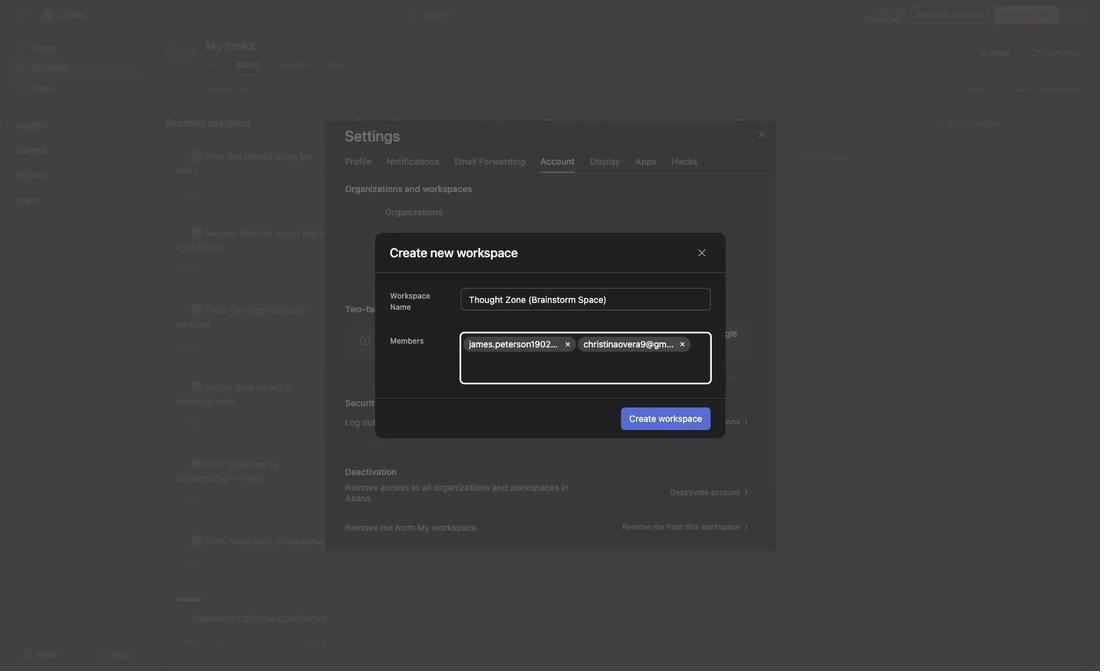 Task type: vqa. For each thing, say whether or not it's contained in the screenshot.
Archive notification icon corresponding to second Add to bookmarks image from the bottom
no



Task type: locate. For each thing, give the bounding box(es) containing it.
1 vertical spatial all
[[422, 482, 431, 493]]

1 vertical spatial on
[[401, 342, 411, 352]]

1 sessions from the left
[[401, 417, 437, 427]]

search list box
[[402, 5, 703, 25]]

what's
[[917, 10, 942, 19]]

two- inside two-factor authentication is not available for your account because you login with single sign-on (sso).
[[380, 328, 400, 339]]

1 vertical spatial and
[[492, 482, 508, 493]]

2024 right 12,
[[397, 342, 415, 351]]

today 12:00am – jan 1, 2024
[[370, 265, 473, 274]]

0 vertical spatial 1
[[505, 265, 508, 274]]

board link
[[236, 59, 260, 76]]

0 horizontal spatial new
[[418, 242, 435, 252]]

notifications button
[[387, 156, 439, 173]]

0 vertical spatial asana
[[241, 473, 265, 484]]

jan 12, 2024 button
[[370, 342, 415, 351]]

0 horizontal spatial with
[[290, 305, 307, 316]]

with right the meeting
[[443, 165, 460, 175]]

on for of
[[256, 382, 266, 393]]

0 horizontal spatial workspaces
[[423, 183, 472, 194]]

get inside the 3️⃣ third: get organized with sections
[[231, 305, 245, 316]]

completed image left 4️⃣
[[174, 380, 189, 395]]

organizations up 25
[[345, 183, 402, 194]]

completed
[[200, 84, 237, 94]]

0 horizontal spatial sessions
[[401, 417, 437, 427]]

remove for remove me from this workspace
[[623, 522, 651, 532]]

0 horizontal spatial of
[[285, 382, 293, 393]]

account right your
[[583, 328, 615, 339]]

with right organized
[[290, 305, 307, 316]]

members
[[390, 336, 424, 346]]

1 vertical spatial work
[[254, 536, 273, 547]]

authentication
[[393, 304, 453, 314], [427, 328, 485, 339]]

1 horizontal spatial –
[[396, 202, 400, 211]]

completed checkbox up today
[[365, 240, 380, 255]]

1 horizontal spatial two-
[[380, 328, 400, 339]]

get right the third:
[[231, 305, 245, 316]]

1 vertical spatial authentication
[[427, 328, 485, 339]]

factor for two-factor authentication
[[366, 304, 391, 314]]

Completed checkbox
[[174, 149, 189, 164], [365, 163, 380, 178], [174, 303, 189, 318], [174, 457, 189, 472], [174, 534, 189, 549]]

in inside remove access to all organizations and workspaces in asana
[[562, 482, 569, 493]]

1 add task image from the left
[[307, 118, 317, 128]]

out left other
[[673, 417, 685, 426]]

this inside button
[[686, 522, 699, 532]]

completed checkbox left 3️⃣
[[174, 303, 189, 318]]

add task image
[[307, 118, 317, 128], [497, 118, 507, 128], [688, 118, 698, 128], [878, 118, 888, 128]]

2 log from the left
[[658, 417, 671, 426]]

james.peterson1902@gmail.com cell
[[463, 337, 600, 352]]

you down the second:
[[211, 242, 225, 252]]

1 vertical spatial –
[[425, 265, 430, 274]]

your
[[562, 328, 580, 339]]

3 add task image from the left
[[688, 118, 698, 128]]

5️⃣ fifth: save time by collaborating in asana
[[176, 459, 279, 484]]

0 horizontal spatial and
[[405, 183, 420, 194]]

1 1 from the top
[[505, 265, 508, 274]]

30 down the right
[[194, 265, 204, 274]]

deactivate account
[[670, 488, 740, 497]]

home link
[[8, 38, 143, 58]]

0 horizontal spatial work
[[215, 396, 235, 407]]

0 vertical spatial organizations
[[345, 183, 402, 194]]

tasks
[[47, 63, 69, 73], [176, 165, 197, 175]]

add task button for do next week
[[554, 147, 714, 169]]

4 30 from the top
[[194, 419, 204, 428]]

profile
[[345, 156, 372, 166]]

1 vertical spatial 1
[[505, 342, 508, 351]]

completed checkbox for 3️⃣ third: get organized with sections
[[174, 303, 189, 318]]

authentication up (sso).
[[427, 328, 485, 339]]

1 horizontal spatial 2024
[[454, 265, 473, 274]]

new right a
[[418, 242, 435, 252]]

organizations
[[434, 482, 490, 493]]

2 add task image from the left
[[497, 118, 507, 128]]

work down fourth: in the bottom of the page
[[215, 396, 235, 407]]

the right find
[[260, 228, 273, 239]]

1 vertical spatial for
[[549, 328, 560, 339]]

0 horizontal spatial out
[[362, 417, 376, 427]]

this down deactivate
[[686, 522, 699, 532]]

from for my
[[395, 522, 415, 532]]

1 horizontal spatial this
[[686, 522, 699, 532]]

completed image for 4️⃣ fourth: stay on top of incoming work
[[174, 380, 189, 395]]

for inside two-factor authentication is not available for your account because you login with single sign-on (sso).
[[549, 328, 560, 339]]

oct 30 button down the right
[[179, 265, 204, 274]]

sessions left except
[[401, 417, 437, 427]]

recently assigned
[[165, 117, 250, 128]]

2️⃣
[[191, 228, 202, 239]]

2 1 button from the top
[[502, 340, 521, 353]]

out
[[362, 417, 376, 427], [673, 417, 685, 426]]

1 vertical spatial you
[[654, 328, 669, 339]]

the left the marketing
[[462, 165, 475, 175]]

my right the using
[[300, 151, 312, 162]]

0 horizontal spatial log
[[345, 417, 360, 427]]

oct 30 down collaborating
[[179, 496, 204, 506]]

remove inside remove access to all organizations and workspaces in asana
[[345, 482, 378, 493]]

row containing james.peterson1902@gmail.com
[[463, 337, 708, 373]]

1 horizontal spatial you
[[654, 328, 669, 339]]

2 sessions from the left
[[709, 417, 740, 426]]

me inside button
[[653, 522, 664, 532]]

profile button
[[345, 156, 372, 173]]

1 oct 30 from the top
[[179, 188, 204, 197]]

deactivate
[[670, 488, 709, 497]]

30 down sections
[[194, 342, 204, 351]]

oct 30 button for 1️⃣ first: get started using my tasks
[[179, 188, 204, 197]]

do next week
[[546, 117, 609, 128]]

you
[[211, 242, 225, 252], [654, 328, 669, 339]]

2 horizontal spatial on
[[401, 342, 411, 352]]

completed checkbox left 6️⃣
[[174, 534, 189, 549]]

0 horizontal spatial for
[[197, 242, 208, 252]]

oct 30 for 3️⃣ third: get organized with sections
[[179, 342, 204, 351]]

0 horizontal spatial you
[[211, 242, 225, 252]]

and right organizations
[[492, 482, 508, 493]]

1 down not
[[505, 342, 508, 351]]

1 horizontal spatial out
[[673, 417, 685, 426]]

authentication down workspace
[[393, 304, 453, 314]]

log down the security
[[345, 417, 360, 427]]

0 vertical spatial jan
[[432, 265, 445, 274]]

get right the "first:"
[[227, 151, 242, 162]]

collaborating
[[176, 473, 229, 484]]

from down access
[[395, 522, 415, 532]]

tasks down 1️⃣
[[176, 165, 197, 175]]

tasks inside 1️⃣ first: get started using my tasks
[[176, 165, 197, 175]]

billing
[[1017, 10, 1038, 19]]

of right "top"
[[285, 382, 293, 393]]

3 oct 30 button from the top
[[179, 342, 204, 351]]

1 vertical spatial factor
[[400, 328, 424, 339]]

oct 30 button down collaborating
[[179, 496, 204, 506]]

my up inbox
[[33, 63, 45, 73]]

1 out from the left
[[362, 417, 376, 427]]

remove access to all organizations and workspaces in asana
[[345, 482, 569, 503]]

0 horizontal spatial asana
[[241, 473, 265, 484]]

from down deactivate
[[666, 522, 683, 532]]

4 add task image from the left
[[878, 118, 888, 128]]

1 vertical spatial this
[[686, 522, 699, 532]]

last task completed on oct 24
[[165, 84, 274, 94]]

new right robot
[[483, 249, 497, 258]]

factor up (sso).
[[400, 328, 424, 339]]

and up 27 on the top
[[405, 183, 420, 194]]

me down access
[[380, 522, 393, 532]]

my tasks
[[33, 63, 69, 73]]

1 horizontal spatial for
[[549, 328, 560, 339]]

workspace for my workspace create new workspace
[[500, 249, 539, 258]]

1 horizontal spatial 24
[[265, 84, 274, 94]]

completed checkbox left 4️⃣
[[174, 380, 189, 395]]

1 vertical spatial of
[[378, 417, 387, 427]]

1
[[505, 265, 508, 274], [505, 342, 508, 351]]

the inside brand meeting with the marketing team
[[462, 165, 475, 175]]

30 down 1️⃣
[[194, 188, 204, 197]]

0 horizontal spatial from
[[395, 522, 415, 532]]

and inside remove access to all organizations and workspaces in asana
[[492, 482, 508, 493]]

oct 30 for 1️⃣ first: get started using my tasks
[[179, 188, 204, 197]]

organizations for organizations and workspaces
[[345, 183, 402, 194]]

2 completed image from the top
[[174, 303, 189, 318]]

0 vertical spatial all
[[389, 417, 398, 427]]

1 horizontal spatial new
[[483, 249, 497, 258]]

you inside two-factor authentication is not available for your account because you login with single sign-on (sso).
[[654, 328, 669, 339]]

oct 30 button down sections
[[179, 342, 204, 351]]

asana inside 5️⃣ fifth: save time by collaborating in asana
[[241, 473, 265, 484]]

completed checkbox for brand meeting with the marketing team
[[365, 163, 380, 178]]

1 vertical spatial asana
[[345, 493, 370, 503]]

left
[[892, 14, 904, 24]]

completed checkbox for 2️⃣ second: find the layout that's right for you
[[174, 226, 189, 241]]

0 horizontal spatial me
[[380, 522, 393, 532]]

log for log out of all sessions except this current browser
[[345, 417, 360, 427]]

0 vertical spatial of
[[285, 382, 293, 393]]

Completed checkbox
[[174, 226, 189, 241], [365, 240, 380, 255], [365, 317, 380, 332], [174, 380, 189, 395], [174, 611, 189, 626]]

completed image up the right
[[174, 226, 189, 241]]

30 down collaborating
[[194, 496, 204, 506]]

2 vertical spatial on
[[256, 382, 266, 393]]

oct 30 button for 5️⃣ fifth: save time by collaborating in asana
[[179, 496, 204, 506]]

add task button for do later
[[744, 147, 905, 169]]

out down the security
[[362, 417, 376, 427]]

completed image for 5️⃣ fifth: save time by collaborating in asana
[[174, 457, 189, 472]]

1 vertical spatial tasks
[[176, 165, 197, 175]]

30 down 6️⃣
[[194, 559, 204, 569]]

on left "top"
[[256, 382, 266, 393]]

all up deactivation
[[389, 417, 398, 427]]

2 oct 30 from the top
[[179, 265, 204, 274]]

0 vertical spatial factor
[[366, 304, 391, 314]]

oct
[[250, 84, 263, 94], [179, 188, 192, 197], [370, 202, 382, 211], [179, 265, 192, 274], [179, 342, 192, 351], [179, 419, 192, 428], [179, 496, 192, 506], [179, 559, 192, 569], [179, 636, 192, 646]]

2 horizontal spatial add task button
[[744, 147, 905, 169]]

0 vertical spatial you
[[211, 242, 225, 252]]

in inside 'button'
[[944, 10, 950, 19]]

inbox link
[[8, 78, 143, 98]]

4 oct 30 from the top
[[179, 419, 204, 428]]

out for other
[[673, 417, 685, 426]]

apps
[[636, 156, 657, 166]]

0 vertical spatial work
[[215, 396, 235, 407]]

flavors
[[299, 613, 326, 624]]

you left login
[[654, 328, 669, 339]]

robot
[[437, 242, 459, 252]]

oct 30 button for 4️⃣ fourth: stay on top of incoming work
[[179, 419, 204, 428]]

tasks down the home
[[47, 63, 69, 73]]

two-
[[345, 304, 366, 314], [380, 328, 400, 339]]

1 horizontal spatial asana
[[345, 493, 370, 503]]

1 from from the left
[[395, 522, 415, 532]]

1 horizontal spatial the
[[462, 165, 475, 175]]

1 horizontal spatial tasks
[[176, 165, 197, 175]]

30 for 1️⃣ first: get started using my tasks
[[194, 188, 204, 197]]

work inside 4️⃣ fourth: stay on top of incoming work
[[215, 396, 235, 407]]

2 me from the left
[[653, 522, 664, 532]]

asana down time
[[241, 473, 265, 484]]

completed image left 3️⃣
[[174, 303, 189, 318]]

1 horizontal spatial from
[[666, 522, 683, 532]]

hacks button
[[672, 156, 698, 173]]

0 horizontal spatial account
[[583, 328, 615, 339]]

asana
[[241, 473, 265, 484], [345, 493, 370, 503]]

get
[[227, 151, 242, 162], [231, 305, 245, 316]]

1 vertical spatial organizations
[[385, 206, 443, 217]]

out inside button
[[673, 417, 685, 426]]

oct down 1️⃣
[[179, 188, 192, 197]]

2 horizontal spatial with
[[693, 328, 710, 339]]

row
[[463, 337, 708, 373]]

remove
[[345, 482, 378, 493], [345, 522, 378, 532], [623, 522, 651, 532]]

remove for remove access to all organizations and workspaces in asana
[[345, 482, 378, 493]]

free trial 17 days left
[[864, 6, 904, 24]]

oct 30 down sections
[[179, 342, 204, 351]]

2 out from the left
[[673, 417, 685, 426]]

2 horizontal spatial –
[[425, 265, 430, 274]]

oct 30 button down 1️⃣
[[179, 188, 204, 197]]

with inside brand meeting with the marketing team
[[443, 165, 460, 175]]

0 horizontal spatial the
[[260, 228, 273, 239]]

0 horizontal spatial tasks
[[47, 63, 69, 73]]

marketing
[[478, 165, 518, 175]]

1 horizontal spatial me
[[653, 522, 664, 532]]

0 vertical spatial the
[[462, 165, 475, 175]]

row inside the create new workspace dialog
[[463, 337, 708, 373]]

completed image left 1️⃣
[[174, 149, 189, 164]]

completed image left 6️⃣
[[174, 534, 189, 549]]

2️⃣ second: find the layout that's right for you
[[176, 228, 325, 252]]

on down board link
[[239, 84, 248, 94]]

1 horizontal spatial add task
[[621, 152, 657, 163]]

name
[[390, 303, 411, 312]]

close image
[[757, 129, 767, 139]]

– left 26
[[205, 636, 210, 646]]

completed image
[[174, 149, 189, 164], [365, 163, 380, 178], [365, 240, 380, 255], [365, 317, 380, 332], [174, 534, 189, 549], [174, 611, 189, 626]]

1 horizontal spatial work
[[254, 536, 273, 547]]

search
[[424, 9, 452, 20]]

0 vertical spatial workspaces
[[423, 183, 472, 194]]

2 1 from the top
[[505, 342, 508, 351]]

add task button
[[554, 147, 714, 169], [744, 147, 905, 169], [356, 370, 531, 393]]

3 30 from the top
[[194, 342, 204, 351]]

completed checkbox for 1️⃣ first: get started using my tasks
[[174, 149, 189, 164]]

out for of
[[362, 417, 376, 427]]

authentication for two-factor authentication is not available for your account because you login with single sign-on (sso).
[[427, 328, 485, 339]]

1 vertical spatial two-
[[380, 328, 400, 339]]

create for create new workspace
[[390, 245, 428, 260]]

1 me from the left
[[380, 522, 393, 532]]

0 horizontal spatial in
[[231, 473, 238, 484]]

0 horizontal spatial factor
[[366, 304, 391, 314]]

completed image for brainstorm california cola flavors
[[174, 611, 189, 626]]

0 vertical spatial for
[[197, 242, 208, 252]]

my inside 1️⃣ first: get started using my tasks
[[300, 151, 312, 162]]

create new workspace dialog
[[375, 233, 726, 439]]

create workspace
[[630, 413, 703, 424]]

4 completed image from the top
[[174, 457, 189, 472]]

0 horizontal spatial add task button
[[356, 370, 531, 393]]

oct 30 down 6️⃣
[[179, 559, 204, 569]]

notifications
[[387, 156, 439, 166]]

completed image
[[174, 226, 189, 241], [174, 303, 189, 318], [174, 380, 189, 395], [174, 457, 189, 472]]

30 for 3️⃣ third: get organized with sections
[[194, 342, 204, 351]]

completed checkbox up the right
[[174, 226, 189, 241]]

1 horizontal spatial factor
[[400, 328, 424, 339]]

0 vertical spatial two-
[[345, 304, 366, 314]]

0 vertical spatial authentication
[[393, 304, 453, 314]]

files link
[[327, 59, 347, 76]]

deactivate account button
[[664, 484, 756, 501]]

2 oct 30 button from the top
[[179, 265, 204, 274]]

1 down create new workspace button
[[505, 265, 508, 274]]

1 oct 30 button from the top
[[179, 188, 204, 197]]

factor down workspace
[[366, 304, 391, 314]]

completed image for 2️⃣ second: find the layout that's right for you
[[174, 226, 189, 241]]

do later
[[737, 117, 773, 128]]

0 horizontal spatial on
[[239, 84, 248, 94]]

oct 30 down 1️⃣
[[179, 188, 204, 197]]

2 from from the left
[[666, 522, 683, 532]]

2 30 from the top
[[194, 265, 204, 274]]

0 vertical spatial tasks
[[47, 63, 69, 73]]

0 horizontal spatial 24
[[194, 636, 203, 646]]

log left other
[[658, 417, 671, 426]]

two-factor authentication
[[345, 304, 453, 314]]

with right login
[[693, 328, 710, 339]]

calendar link
[[275, 59, 312, 76]]

0 vertical spatial on
[[239, 84, 248, 94]]

oct 30 button for 2️⃣ second: find the layout that's right for you
[[179, 265, 204, 274]]

0 horizontal spatial –
[[205, 636, 210, 646]]

1 horizontal spatial on
[[256, 382, 266, 393]]

jan left 12,
[[370, 342, 382, 351]]

completed checkbox left 1️⃣
[[174, 149, 189, 164]]

3 completed image from the top
[[174, 380, 189, 395]]

create for create workspace
[[630, 413, 657, 424]]

all inside remove access to all organizations and workspaces in asana
[[422, 482, 431, 493]]

account inside deactivate account button
[[711, 488, 740, 497]]

sessions right other
[[709, 417, 740, 426]]

create
[[382, 242, 408, 252], [390, 245, 428, 260], [456, 249, 481, 258], [630, 413, 657, 424]]

next week
[[562, 117, 609, 128]]

0 horizontal spatial 2024
[[397, 342, 415, 351]]

oct 30 down incoming at left
[[179, 419, 204, 428]]

2024 right 1,
[[454, 265, 473, 274]]

log inside button
[[658, 417, 671, 426]]

me down deactivate account button
[[653, 522, 664, 532]]

in inside 5️⃣ fifth: save time by collaborating in asana
[[231, 473, 238, 484]]

2
[[305, 636, 309, 646]]

completed image for 1️⃣ first: get started using my tasks
[[174, 149, 189, 164]]

1 horizontal spatial sessions
[[709, 417, 740, 426]]

on right 12,
[[401, 342, 411, 352]]

two- up 12,
[[380, 328, 400, 339]]

completed checkbox for 5️⃣ fifth: save time by collaborating in asana
[[174, 457, 189, 472]]

account right deactivate
[[711, 488, 740, 497]]

all right to
[[422, 482, 431, 493]]

0 horizontal spatial this
[[469, 417, 484, 427]]

add inside button
[[947, 117, 966, 128]]

add task image for recently assigned
[[307, 118, 317, 128]]

for
[[197, 242, 208, 252], [549, 328, 560, 339]]

info
[[1040, 10, 1054, 19]]

0 horizontal spatial all
[[389, 417, 398, 427]]

(sso).
[[413, 342, 440, 352]]

oct 30 button down 6️⃣
[[179, 559, 204, 569]]

for inside '2️⃣ second: find the layout that's right for you'
[[197, 242, 208, 252]]

completed image left 5️⃣
[[174, 457, 189, 472]]

oct 25 – 27
[[370, 202, 411, 211]]

oct 30 down the right
[[179, 265, 204, 274]]

on inside 4️⃣ fourth: stay on top of incoming work
[[256, 382, 266, 393]]

organizations down organizations and workspaces
[[385, 206, 443, 217]]

None text field
[[461, 288, 711, 311]]

of inside 4️⃣ fourth: stay on top of incoming work
[[285, 382, 293, 393]]

sixth:
[[205, 536, 227, 547]]

1 vertical spatial account
[[711, 488, 740, 497]]

– right 12:00am
[[425, 265, 430, 274]]

completed checkbox up oct 24 – 26
[[174, 611, 189, 626]]

completed checkbox up team
[[365, 163, 380, 178]]

6️⃣
[[191, 536, 202, 547]]

5 oct 30 from the top
[[179, 496, 204, 506]]

workspace inside button
[[701, 522, 740, 532]]

30 for 4️⃣ fourth: stay on top of incoming work
[[194, 419, 204, 428]]

1 horizontal spatial all
[[422, 482, 431, 493]]

from inside button
[[666, 522, 683, 532]]

sections
[[176, 319, 210, 330]]

get inside 1️⃣ first: get started using my tasks
[[227, 151, 242, 162]]

17
[[864, 14, 872, 24]]

30 down incoming at left
[[194, 419, 204, 428]]

free
[[873, 6, 888, 15]]

1 log from the left
[[345, 417, 360, 427]]

4 oct 30 button from the top
[[179, 419, 204, 428]]

settings
[[345, 127, 400, 144]]

sessions inside button
[[709, 417, 740, 426]]

me for this
[[653, 522, 664, 532]]

apps button
[[636, 156, 657, 173]]

remove for remove me from my workspace
[[345, 522, 378, 532]]

2 vertical spatial –
[[205, 636, 210, 646]]

oct 30 button
[[179, 188, 204, 197], [179, 265, 204, 274], [179, 342, 204, 351], [179, 419, 204, 428], [179, 496, 204, 506], [179, 559, 204, 569]]

5 oct 30 button from the top
[[179, 496, 204, 506]]

5 30 from the top
[[194, 496, 204, 506]]

authentication inside two-factor authentication is not available for your account because you login with single sign-on (sso).
[[427, 328, 485, 339]]

account button
[[541, 156, 575, 173]]

2 horizontal spatial in
[[944, 10, 950, 19]]

jan left 1,
[[432, 265, 445, 274]]

0 vertical spatial 24
[[265, 84, 274, 94]]

cell
[[463, 355, 478, 370]]

1 completed image from the top
[[174, 226, 189, 241]]

you inside '2️⃣ second: find the layout that's right for you'
[[211, 242, 225, 252]]

completed image up oct 24 – 26
[[174, 611, 189, 626]]

share
[[990, 48, 1011, 58]]

remove inside button
[[623, 522, 651, 532]]

for left your
[[549, 328, 560, 339]]

1 button down not
[[502, 340, 521, 353]]

of down the security
[[378, 417, 387, 427]]

oct 30
[[179, 188, 204, 197], [179, 265, 204, 274], [179, 342, 204, 351], [179, 419, 204, 428], [179, 496, 204, 506], [179, 559, 204, 569]]

1 30 from the top
[[194, 188, 204, 197]]

close this dialog image
[[697, 248, 707, 258]]

completed image up team
[[365, 163, 380, 178]]

factor inside two-factor authentication is not available for your account because you login with single sign-on (sso).
[[400, 328, 424, 339]]

0 vertical spatial with
[[443, 165, 460, 175]]

completed checkbox left 5️⃣
[[174, 457, 189, 472]]

organizations and workspaces
[[345, 183, 472, 194]]

2 horizontal spatial add task
[[811, 152, 848, 163]]

0 vertical spatial this
[[469, 417, 484, 427]]

1 vertical spatial 1 button
[[502, 340, 521, 353]]

3 oct 30 from the top
[[179, 342, 204, 351]]

0 horizontal spatial jan
[[370, 342, 382, 351]]

create inside button
[[630, 413, 657, 424]]

2 vertical spatial with
[[693, 328, 710, 339]]

1 horizontal spatial with
[[443, 165, 460, 175]]

oct down the right
[[179, 265, 192, 274]]

1 horizontal spatial add task button
[[554, 147, 714, 169]]

for down 2️⃣
[[197, 242, 208, 252]]

the inside '2️⃣ second: find the layout that's right for you'
[[260, 228, 273, 239]]

my inside my workspace create new workspace
[[456, 232, 468, 243]]

0 vertical spatial account
[[583, 328, 615, 339]]

workspace for remove me from my workspace
[[432, 522, 477, 532]]



Task type: describe. For each thing, give the bounding box(es) containing it.
christinaovera9@gmail.com cell
[[578, 337, 695, 352]]

my down to
[[417, 522, 429, 532]]

make
[[230, 536, 252, 547]]

6 oct 30 from the top
[[179, 559, 204, 569]]

access
[[380, 482, 409, 493]]

oct 30 for 5️⃣ fifth: save time by collaborating in asana
[[179, 496, 204, 506]]

hide sidebar image
[[16, 10, 26, 20]]

new inside my workspace create new workspace
[[483, 249, 497, 258]]

third:
[[205, 305, 228, 316]]

authentication for two-factor authentication
[[393, 304, 453, 314]]

files
[[327, 59, 347, 70]]

current
[[487, 417, 517, 427]]

get for organized
[[231, 305, 245, 316]]

oct 30 button for 3️⃣ third: get organized with sections
[[179, 342, 204, 351]]

3️⃣
[[191, 305, 202, 316]]

cola
[[278, 613, 296, 624]]

– for brand meeting with the marketing team
[[396, 202, 400, 211]]

two-factor authentication is not available for your account because you login with single sign-on (sso).
[[380, 328, 737, 352]]

ja
[[175, 48, 186, 59]]

new workspace
[[431, 245, 518, 260]]

completed image up "jan 12, 2024" 'button'
[[365, 317, 380, 332]]

browser
[[519, 417, 553, 427]]

list
[[205, 59, 220, 70]]

account
[[541, 156, 575, 166]]

remove me from this workspace button
[[617, 518, 756, 536]]

team
[[366, 179, 387, 189]]

completed checkbox for 4️⃣ fourth: stay on top of incoming work
[[174, 380, 189, 395]]

not
[[496, 328, 509, 339]]

workspace
[[390, 291, 430, 301]]

create for create a new robot
[[382, 242, 408, 252]]

add task image for do later
[[878, 118, 888, 128]]

that's
[[302, 228, 325, 239]]

create new workspace button
[[451, 245, 544, 263]]

0 vertical spatial and
[[405, 183, 420, 194]]

1 vertical spatial 24
[[194, 636, 203, 646]]

email forwarding
[[454, 156, 526, 166]]

on inside two-factor authentication is not available for your account because you login with single sign-on (sso).
[[401, 342, 411, 352]]

second:
[[205, 228, 238, 239]]

1️⃣
[[191, 151, 202, 162]]

6 oct 30 button from the top
[[179, 559, 204, 569]]

log for log out other sessions
[[658, 417, 671, 426]]

oct left 26
[[179, 636, 192, 646]]

3️⃣ third: get organized with sections
[[176, 305, 307, 330]]

single
[[712, 328, 737, 339]]

completed image for create a new robot
[[365, 240, 380, 255]]

with inside the 3️⃣ third: get organized with sections
[[290, 305, 307, 316]]

other
[[687, 417, 707, 426]]

california
[[238, 613, 276, 624]]

my workspace create new workspace
[[456, 232, 539, 258]]

create new workspace
[[390, 245, 518, 260]]

global element
[[0, 31, 150, 106]]

with inside two-factor authentication is not available for your account because you login with single sign-on (sso).
[[693, 328, 710, 339]]

my
[[952, 10, 963, 19]]

save
[[228, 459, 247, 470]]

account inside two-factor authentication is not available for your account because you login with single sign-on (sso).
[[583, 328, 615, 339]]

workspaces
[[392, 232, 443, 243]]

oct 30 for 2️⃣ second: find the layout that's right for you
[[179, 265, 204, 274]]

find
[[240, 228, 258, 239]]

log out other sessions
[[658, 417, 740, 426]]

completed image for 3️⃣ third: get organized with sections
[[174, 303, 189, 318]]

26
[[212, 636, 221, 646]]

1 vertical spatial jan
[[370, 342, 382, 351]]

rules for crucial tasks! image
[[477, 118, 487, 128]]

0 horizontal spatial add task
[[430, 376, 467, 387]]

oct down collaborating
[[179, 496, 192, 506]]

workspace for remove me from this workspace
[[701, 522, 740, 532]]

available
[[511, 328, 546, 339]]

all for organizations
[[422, 482, 431, 493]]

oct down sections
[[179, 342, 192, 351]]

christinaovera9@gmail.com
[[584, 339, 695, 350]]

invite button
[[12, 644, 66, 667]]

days
[[874, 14, 890, 24]]

because
[[618, 328, 652, 339]]

oct left 25
[[370, 202, 382, 211]]

add section button
[[927, 112, 1008, 134]]

log out of all sessions except this current browser
[[345, 417, 553, 427]]

email forwarding button
[[454, 156, 526, 173]]

incoming
[[176, 396, 213, 407]]

add task image for do next week
[[688, 118, 698, 128]]

– for brainstorm california cola flavors
[[205, 636, 210, 646]]

completed checkbox up "jan 12, 2024" 'button'
[[365, 317, 380, 332]]

cell inside row
[[463, 355, 478, 370]]

the for marketing
[[462, 165, 475, 175]]

25
[[385, 202, 394, 211]]

meeting
[[408, 165, 441, 175]]

add section
[[947, 117, 1003, 128]]

two- for two-factor authentication
[[345, 304, 366, 314]]

completed image for 6️⃣ sixth: make work manageable
[[174, 534, 189, 549]]

add task for do next week
[[621, 152, 657, 163]]

1 horizontal spatial of
[[378, 417, 387, 427]]

organized
[[247, 305, 287, 316]]

oct down 6️⃣
[[179, 559, 192, 569]]

brainstorm
[[191, 613, 235, 624]]

time
[[250, 459, 267, 470]]

30 for 5️⃣ fifth: save time by collaborating in asana
[[194, 496, 204, 506]]

section
[[968, 117, 1003, 128]]

my inside global "element"
[[33, 63, 45, 73]]

do
[[546, 117, 559, 128]]

1 1 button from the top
[[502, 263, 521, 276]]

4️⃣
[[191, 382, 202, 393]]

oct 30 for 4️⃣ fourth: stay on top of incoming work
[[179, 419, 204, 428]]

today
[[370, 265, 391, 274]]

workspace inside button
[[659, 413, 703, 424]]

oct down board link
[[250, 84, 263, 94]]

1 vertical spatial 2024
[[397, 342, 415, 351]]

my tasks
[[205, 38, 256, 53]]

tasks inside global "element"
[[47, 63, 69, 73]]

get for started
[[227, 151, 242, 162]]

layout
[[275, 228, 300, 239]]

1️⃣ first: get started using my tasks
[[176, 151, 312, 175]]

login
[[671, 328, 691, 339]]

6 30 from the top
[[194, 559, 204, 569]]

stay
[[236, 382, 254, 393]]

deactivation
[[345, 466, 397, 477]]

the for layout
[[260, 228, 273, 239]]

list link
[[205, 59, 220, 76]]

completed checkbox for 6️⃣ sixth: make work manageable
[[174, 534, 189, 549]]

remove me from my workspace
[[345, 522, 477, 532]]

organizations for organizations
[[385, 206, 443, 217]]

what's in my trial?
[[917, 10, 982, 19]]

fifth:
[[205, 459, 225, 470]]

calendar
[[275, 59, 312, 70]]

by
[[270, 459, 279, 470]]

me for my
[[380, 522, 393, 532]]

my tasks link
[[8, 58, 143, 78]]

jan 12, 2024
[[370, 342, 415, 351]]

add for the "add task" 'button' for do next week
[[621, 152, 637, 163]]

manageable
[[276, 536, 325, 547]]

what's in my trial? button
[[911, 6, 988, 24]]

add task for do later
[[811, 152, 848, 163]]

all for sessions
[[389, 417, 398, 427]]

security
[[345, 397, 379, 408]]

email
[[454, 156, 477, 166]]

factor for two-factor authentication is not available for your account because you login with single sign-on (sso).
[[400, 328, 424, 339]]

home
[[33, 43, 57, 53]]

create inside my workspace create new workspace
[[456, 249, 481, 258]]

completed checkbox for create a new robot
[[365, 240, 380, 255]]

5️⃣
[[191, 459, 202, 470]]

oct down incoming at left
[[179, 419, 192, 428]]

ja button
[[165, 38, 195, 68]]

asana inside remove access to all organizations and workspaces in asana
[[345, 493, 370, 503]]

crucial tasks!
[[356, 117, 420, 128]]

add billing info
[[1001, 10, 1054, 19]]

brand meeting with the marketing team
[[366, 165, 518, 189]]

completed image for brand meeting with the marketing team
[[365, 163, 380, 178]]

top
[[269, 382, 282, 393]]

trial?
[[965, 10, 982, 19]]

from for this
[[666, 522, 683, 532]]

4️⃣ fourth: stay on top of incoming work
[[176, 382, 293, 407]]

oct 24 – 26
[[179, 636, 221, 646]]

completed checkbox for brainstorm california cola flavors
[[174, 611, 189, 626]]

workspaces inside remove access to all organizations and workspaces in asana
[[510, 482, 559, 493]]

add for the "add task" 'button' for do later
[[811, 152, 828, 163]]

0 vertical spatial 2024
[[454, 265, 473, 274]]

30 for 2️⃣ second: find the layout that's right for you
[[194, 265, 204, 274]]

invite
[[35, 650, 58, 660]]

two- for two-factor authentication is not available for your account because you login with single sign-on (sso).
[[380, 328, 400, 339]]

on for 24
[[239, 84, 248, 94]]

add for add section button
[[947, 117, 966, 128]]

none text field inside the create new workspace dialog
[[461, 288, 711, 311]]



